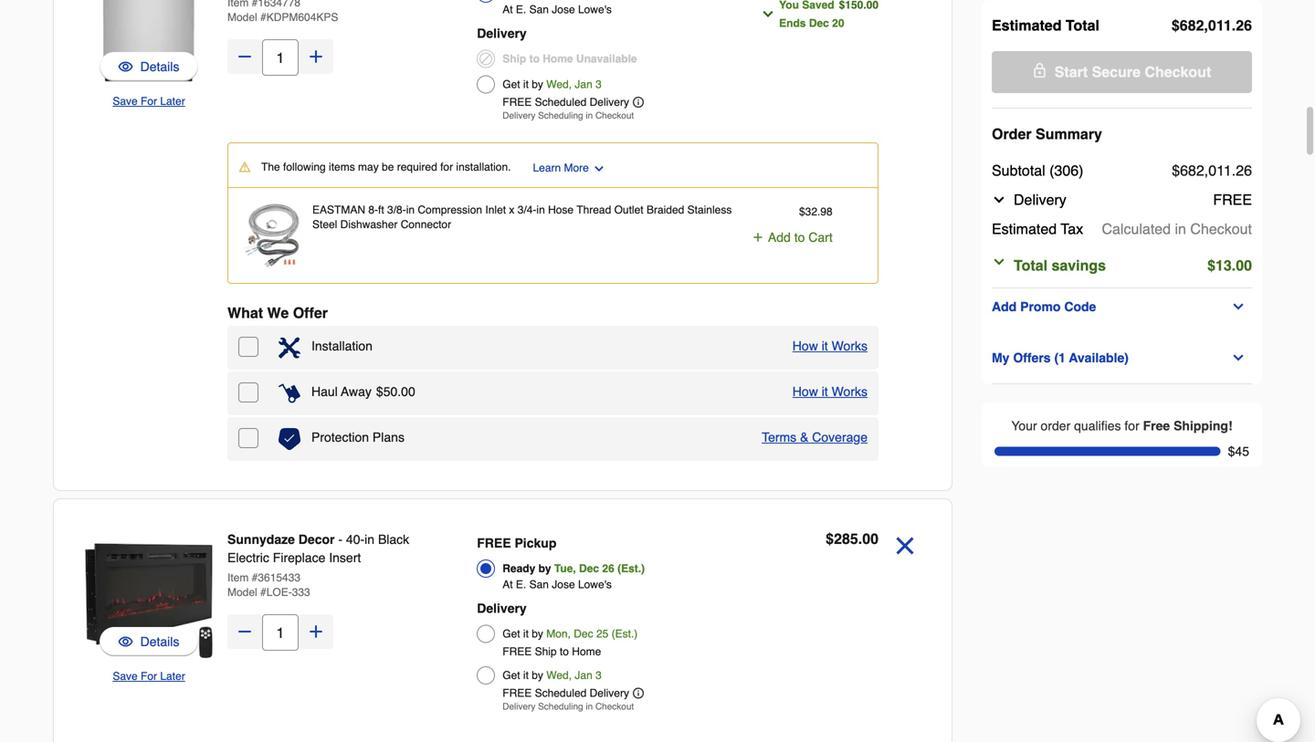 Task type: locate. For each thing, give the bounding box(es) containing it.
insert
[[329, 551, 361, 565]]

plus image
[[752, 231, 765, 244], [307, 623, 325, 641]]

minus image down model #kdpm604kps
[[236, 48, 254, 66]]

3/4-
[[518, 204, 537, 217]]

.00 left remove item 'icon'
[[858, 531, 879, 548]]

1 vertical spatial scheduled
[[535, 687, 587, 700]]

1 vertical spatial info image
[[633, 688, 644, 699]]

ship down mon,
[[535, 646, 557, 659]]

get inside 'delivery' option group
[[503, 78, 520, 91]]

1 vertical spatial ship
[[535, 646, 557, 659]]

e. down ready
[[516, 579, 526, 592]]

0 vertical spatial $ 682,011 . 26
[[1172, 17, 1252, 34]]

2 later from the top
[[160, 671, 185, 683]]

save for later button down freeflex with third rack top control 24-in built-in dishwasher third rack (stainless steel with printshield finish), 44-dba image
[[113, 92, 185, 111]]

ship inside 'delivery' option group
[[503, 53, 526, 65]]

scheduling down "free ship to home"
[[538, 702, 583, 713]]

model left #kdpm604kps
[[227, 11, 257, 24]]

1 scheduling from the top
[[538, 111, 583, 121]]

dec left '25'
[[574, 628, 593, 641]]

2 minus image from the top
[[236, 623, 254, 641]]

1 vertical spatial stepper number input field with increment and decrement buttons number field
[[262, 615, 299, 651]]

installation
[[312, 339, 373, 354]]

chevron down image
[[761, 7, 776, 21], [593, 162, 606, 175]]

at down ready
[[503, 579, 513, 592]]

home left unavailable
[[543, 53, 573, 65]]

0 vertical spatial add
[[768, 230, 791, 245]]

jan for free
[[575, 670, 593, 682]]

1 save for later from the top
[[113, 95, 185, 108]]

chevron down image up shipping!
[[1232, 351, 1246, 365]]

free down "ship to home unavailable" at the top of the page
[[503, 96, 532, 109]]

minus image for the 'stepper number input field with increment and decrement buttons' number field related to the bottom plus image
[[236, 623, 254, 641]]

estimated left tax
[[992, 221, 1057, 238]]

how for haul away
[[793, 385, 818, 399]]

delivery scheduling in checkout up learn more
[[503, 111, 634, 121]]

in up more
[[586, 111, 593, 121]]

save down freeflex with third rack top control 24-in built-in dishwasher third rack (stainless steel with printshield finish), 44-dba image
[[113, 95, 138, 108]]

1 how it works from the top
[[793, 339, 868, 354]]

chevron down image
[[992, 193, 1007, 207], [992, 255, 1007, 269], [1232, 300, 1246, 314], [1232, 351, 1246, 365]]

free scheduled delivery for free
[[503, 687, 629, 700]]

dec right tue,
[[579, 563, 599, 576]]

2 model from the top
[[227, 586, 257, 599]]

$ down calculated in checkout
[[1208, 257, 1216, 274]]

estimated for estimated total
[[992, 17, 1062, 34]]

in left black
[[365, 533, 375, 547]]

1 vertical spatial lowe's
[[578, 579, 612, 592]]

item
[[227, 572, 249, 585]]

#3615433
[[252, 572, 301, 585]]

1 free scheduled delivery from the top
[[503, 96, 629, 109]]

3 inside 'delivery' option group
[[596, 78, 602, 91]]

get it by mon, dec 25 (est.)
[[503, 628, 638, 641]]

details for free
[[140, 635, 179, 650]]

by
[[532, 78, 543, 91], [539, 563, 551, 576], [532, 628, 543, 641], [532, 670, 543, 682]]

warning image
[[239, 162, 250, 173]]

1 vertical spatial .
[[1232, 162, 1236, 179]]

freeflex with third rack top control 24-in built-in dishwasher third rack (stainless steel with printshield finish), 44-dba image
[[83, 0, 215, 85]]

at e. san jose lowe's inside option group
[[503, 579, 612, 592]]

free
[[503, 96, 532, 109], [1213, 191, 1252, 208], [477, 536, 511, 551], [503, 646, 532, 659], [503, 687, 532, 700]]

0 vertical spatial jose
[[552, 3, 575, 16]]

wed, inside 'delivery' option group
[[547, 78, 572, 91]]

home inside 'delivery' option group
[[543, 53, 573, 65]]

start secure checkout button
[[992, 51, 1252, 93]]

model
[[227, 11, 257, 24], [227, 586, 257, 599]]

delivery scheduling in checkout down "free ship to home"
[[503, 702, 634, 713]]

$ up start secure checkout
[[1172, 17, 1180, 34]]

wed, down "free ship to home"
[[547, 670, 572, 682]]

1 3 from the top
[[596, 78, 602, 91]]

save for later button for ship to home unavailable
[[113, 92, 185, 111]]

estimated up secure image
[[992, 17, 1062, 34]]

code
[[1065, 300, 1097, 314]]

haul away $ 50 .00
[[312, 385, 415, 399]]

how it works button for haul away
[[793, 383, 868, 401]]

jan down "ship to home unavailable" at the top of the page
[[575, 78, 593, 91]]

total
[[1066, 17, 1100, 34], [1014, 257, 1048, 274]]

may
[[358, 161, 379, 174]]

san
[[529, 3, 549, 16], [529, 579, 549, 592]]

e. up "ship to home unavailable" at the top of the page
[[516, 3, 526, 16]]

1 vertical spatial to
[[794, 230, 805, 245]]

0 vertical spatial jan
[[575, 78, 593, 91]]

checkout
[[1145, 63, 1212, 80], [596, 111, 634, 121], [1191, 221, 1252, 238], [596, 702, 634, 713]]

.00 for $ 13 .00
[[1232, 257, 1252, 274]]

1 stepper number input field with increment and decrement buttons number field from the top
[[262, 39, 299, 76]]

0 vertical spatial get it by wed, jan 3
[[503, 78, 602, 91]]

at e. san jose lowe's inside 'delivery' option group
[[503, 3, 612, 16]]

2 get it by wed, jan 3 from the top
[[503, 670, 602, 682]]

add to cart
[[768, 230, 833, 245]]

1 vertical spatial for
[[141, 671, 157, 683]]

chevron down image down estimated tax
[[992, 255, 1007, 269]]

to for add
[[794, 230, 805, 245]]

stepper number input field with increment and decrement buttons number field for the bottom plus image
[[262, 615, 299, 651]]

2 save for later from the top
[[113, 671, 185, 683]]

1 vertical spatial minus image
[[236, 623, 254, 641]]

1 vertical spatial 682,011
[[1180, 162, 1232, 179]]

1 horizontal spatial total
[[1066, 17, 1100, 34]]

1 vertical spatial works
[[832, 385, 868, 399]]

1 vertical spatial add
[[992, 300, 1017, 314]]

1 vertical spatial free scheduled delivery
[[503, 687, 629, 700]]

it
[[523, 78, 529, 91], [822, 339, 828, 354], [822, 385, 828, 399], [523, 628, 529, 641], [523, 670, 529, 682]]

1 how it works button from the top
[[793, 337, 868, 355]]

free up ready
[[477, 536, 511, 551]]

0 vertical spatial how it works button
[[793, 337, 868, 355]]

1 wed, from the top
[[547, 78, 572, 91]]

in inside 40-in black electric fireplace insert
[[365, 533, 375, 547]]

1 details from the top
[[140, 59, 179, 74]]

chevron down image right more
[[593, 162, 606, 175]]

2 how from the top
[[793, 385, 818, 399]]

for down freeflex with third rack top control 24-in built-in dishwasher third rack (stainless steel with printshield finish), 44-dba image
[[141, 95, 157, 108]]

0 vertical spatial wed,
[[547, 78, 572, 91]]

$ 32 . 98
[[799, 206, 833, 218]]

0 vertical spatial details
[[140, 59, 179, 74]]

promo
[[1021, 300, 1061, 314]]

electric
[[227, 551, 269, 565]]

1 at e. san jose lowe's from the top
[[503, 3, 612, 16]]

1 save from the top
[[113, 95, 138, 108]]

assembly image
[[279, 337, 301, 359]]

scheduled down "ship to home unavailable" at the top of the page
[[535, 96, 587, 109]]

qualifies
[[1074, 419, 1121, 433]]

save for later button down 40-in black electric fireplace insert image
[[113, 668, 185, 686]]

1 delivery scheduling in checkout from the top
[[503, 111, 634, 121]]

1 at from the top
[[503, 3, 513, 16]]

quickview image for ship to home unavailable
[[118, 58, 133, 76]]

2 scheduling from the top
[[538, 702, 583, 713]]

2 for from the top
[[141, 671, 157, 683]]

0 vertical spatial at e. san jose lowe's
[[503, 3, 612, 16]]

0 vertical spatial save
[[113, 95, 138, 108]]

2 stepper number input field with increment and decrement buttons number field from the top
[[262, 615, 299, 651]]

32
[[805, 206, 818, 218]]

682,011 up calculated in checkout
[[1180, 162, 1232, 179]]

checkout inside button
[[1145, 63, 1212, 80]]

1 vertical spatial 26
[[1236, 162, 1252, 179]]

chevron down image down $ 13 .00 at the right of the page
[[1232, 300, 1246, 314]]

0 vertical spatial for
[[141, 95, 157, 108]]

learn more
[[533, 162, 589, 174]]

san down ready
[[529, 579, 549, 592]]

3 get from the top
[[503, 670, 520, 682]]

lowe's down ready by tue, dec 26 (est.)
[[578, 579, 612, 592]]

by down "free ship to home"
[[532, 670, 543, 682]]

1 jan from the top
[[575, 78, 593, 91]]

stepper number input field with increment and decrement buttons number field down #loe-
[[262, 615, 299, 651]]

1 horizontal spatial to
[[560, 646, 569, 659]]

1 get it by wed, jan 3 from the top
[[503, 78, 602, 91]]

block image
[[477, 50, 495, 68]]

2 free scheduled delivery from the top
[[503, 687, 629, 700]]

0 horizontal spatial .00
[[398, 385, 415, 399]]

by down "ship to home unavailable" at the top of the page
[[532, 78, 543, 91]]

e.
[[516, 3, 526, 16], [516, 579, 526, 592]]

delivery
[[477, 26, 527, 41], [590, 96, 629, 109], [503, 111, 536, 121], [1014, 191, 1067, 208], [477, 602, 527, 616], [590, 687, 629, 700], [503, 702, 536, 713]]

save for later button
[[113, 92, 185, 111], [113, 668, 185, 686]]

the
[[261, 161, 280, 174]]

1 quickview image from the top
[[118, 58, 133, 76]]

by left tue,
[[539, 563, 551, 576]]

2 scheduled from the top
[[535, 687, 587, 700]]

1 vertical spatial jose
[[552, 579, 575, 592]]

scheduled down "free ship to home"
[[535, 687, 587, 700]]

later for ship to home unavailable
[[160, 95, 185, 108]]

1 horizontal spatial for
[[1125, 419, 1140, 433]]

later down 40-in black electric fireplace insert image
[[160, 671, 185, 683]]

learn
[[533, 162, 561, 174]]

1 get from the top
[[503, 78, 520, 91]]

free scheduled delivery inside 'delivery' option group
[[503, 96, 629, 109]]

.00 down calculated in checkout
[[1232, 257, 1252, 274]]

1 horizontal spatial .00
[[858, 531, 879, 548]]

1 vertical spatial estimated
[[992, 221, 1057, 238]]

0 vertical spatial estimated
[[992, 17, 1062, 34]]

1 vertical spatial 3
[[596, 670, 602, 682]]

0 horizontal spatial to
[[529, 53, 540, 65]]

wed, for ship to home unavailable
[[547, 78, 572, 91]]

0 vertical spatial model
[[227, 11, 257, 24]]

model down item
[[227, 586, 257, 599]]

later for free
[[160, 671, 185, 683]]

2 horizontal spatial .00
[[1232, 257, 1252, 274]]

option group
[[477, 531, 731, 718]]

home down '25'
[[572, 646, 601, 659]]

1 vertical spatial quickview image
[[118, 633, 133, 651]]

delivery scheduling in checkout for free
[[503, 702, 634, 713]]

available)
[[1069, 351, 1129, 365]]

get
[[503, 78, 520, 91], [503, 628, 520, 641], [503, 670, 520, 682]]

free scheduled delivery down "free ship to home"
[[503, 687, 629, 700]]

mon,
[[547, 628, 571, 641]]

333
[[292, 586, 310, 599]]

at e. san jose lowe's
[[503, 3, 612, 16], [503, 579, 612, 592]]

2 quickview image from the top
[[118, 633, 133, 651]]

2 delivery scheduling in checkout from the top
[[503, 702, 634, 713]]

1 vertical spatial san
[[529, 579, 549, 592]]

add left promo
[[992, 300, 1017, 314]]

details button
[[100, 52, 198, 81], [118, 58, 179, 76], [100, 628, 198, 657], [118, 633, 179, 651]]

fireplace
[[273, 551, 326, 565]]

682,011
[[1180, 17, 1232, 34], [1180, 162, 1232, 179]]

0 vertical spatial 3
[[596, 78, 602, 91]]

info image
[[633, 97, 644, 108], [633, 688, 644, 699]]

save for later down freeflex with third rack top control 24-in built-in dishwasher third rack (stainless steel with printshield finish), 44-dba image
[[113, 95, 185, 108]]

0 vertical spatial lowe's
[[578, 3, 612, 16]]

1 vertical spatial get it by wed, jan 3
[[503, 670, 602, 682]]

1 vertical spatial later
[[160, 671, 185, 683]]

2 at e. san jose lowe's from the top
[[503, 579, 612, 592]]

quickview image
[[118, 58, 133, 76], [118, 633, 133, 651]]

3 for free
[[596, 670, 602, 682]]

info image for ship to home unavailable
[[633, 97, 644, 108]]

lowe's up unavailable
[[578, 3, 612, 16]]

0 horizontal spatial add
[[768, 230, 791, 245]]

2 horizontal spatial to
[[794, 230, 805, 245]]

delivery down unavailable
[[590, 96, 629, 109]]

0 vertical spatial chevron down image
[[761, 7, 776, 21]]

for left free in the right of the page
[[1125, 419, 1140, 433]]

1 horizontal spatial ship
[[535, 646, 557, 659]]

total up start
[[1066, 17, 1100, 34]]

.00 up plans
[[398, 385, 415, 399]]

2 details from the top
[[140, 635, 179, 650]]

1 vertical spatial details
[[140, 635, 179, 650]]

1 info image from the top
[[633, 97, 644, 108]]

26 for estimated total
[[1236, 17, 1252, 34]]

0 vertical spatial plus image
[[752, 231, 765, 244]]

chevron down image inside ends dec 20 button
[[761, 7, 776, 21]]

0 vertical spatial save for later button
[[113, 92, 185, 111]]

delivery down "free ship to home"
[[503, 702, 536, 713]]

at up "ship to home unavailable" at the top of the page
[[503, 3, 513, 16]]

1 later from the top
[[160, 95, 185, 108]]

.
[[1232, 17, 1236, 34], [1232, 162, 1236, 179], [818, 206, 821, 218]]

0 vertical spatial quickview image
[[118, 58, 133, 76]]

free down get it by mon, dec 25 (est.) at the left of page
[[503, 646, 532, 659]]

1 vertical spatial how it works button
[[793, 383, 868, 401]]

3 down unavailable
[[596, 78, 602, 91]]

1 e. from the top
[[516, 3, 526, 16]]

2 at from the top
[[503, 579, 513, 592]]

free scheduled delivery down "ship to home unavailable" at the top of the page
[[503, 96, 629, 109]]

40-in black electric fireplace insert image
[[83, 529, 215, 660]]

unavailable
[[576, 53, 637, 65]]

save for later for ship to home unavailable
[[113, 95, 185, 108]]

minus image down item #3615433 model #loe-333
[[236, 623, 254, 641]]

wed,
[[547, 78, 572, 91], [547, 670, 572, 682]]

ship
[[503, 53, 526, 65], [535, 646, 557, 659]]

0 vertical spatial works
[[832, 339, 868, 354]]

plus image down the 333
[[307, 623, 325, 641]]

1 model from the top
[[227, 11, 257, 24]]

get it by wed, jan 3 for free
[[503, 670, 602, 682]]

info image inside option group
[[633, 688, 644, 699]]

2 works from the top
[[832, 385, 868, 399]]

0 vertical spatial minus image
[[236, 48, 254, 66]]

delivery scheduling in checkout inside 'delivery' option group
[[503, 111, 634, 121]]

scheduling up learn more
[[538, 111, 583, 121]]

0 vertical spatial how it works
[[793, 339, 868, 354]]

delivery option group
[[477, 0, 731, 126]]

jose up "ship to home unavailable" at the top of the page
[[552, 3, 575, 16]]

scheduled for ship to home unavailable
[[535, 96, 587, 109]]

later down freeflex with third rack top control 24-in built-in dishwasher third rack (stainless steel with printshield finish), 44-dba image
[[160, 95, 185, 108]]

Stepper number input field with increment and decrement buttons number field
[[262, 39, 299, 76], [262, 615, 299, 651]]

at inside option group
[[503, 579, 513, 592]]

0 vertical spatial save for later
[[113, 95, 185, 108]]

0 horizontal spatial chevron down image
[[593, 162, 606, 175]]

scheduled inside 'delivery' option group
[[535, 96, 587, 109]]

1 for from the top
[[141, 95, 157, 108]]

shipping!
[[1174, 419, 1233, 433]]

get up "free ship to home"
[[503, 628, 520, 641]]

0 vertical spatial 682,011
[[1180, 17, 1232, 34]]

1 vertical spatial save for later button
[[113, 668, 185, 686]]

ready
[[503, 563, 536, 576]]

285
[[834, 531, 858, 548]]

in inside 'delivery' option group
[[586, 111, 593, 121]]

. for subtotal (306)
[[1232, 162, 1236, 179]]

1 vertical spatial save for later
[[113, 671, 185, 683]]

1 vertical spatial how
[[793, 385, 818, 399]]

2 vertical spatial .00
[[858, 531, 879, 548]]

1 estimated from the top
[[992, 17, 1062, 34]]

chevron down image left the ends
[[761, 7, 776, 21]]

0 vertical spatial delivery scheduling in checkout
[[503, 111, 634, 121]]

estimated total
[[992, 17, 1100, 34]]

0 vertical spatial scheduled
[[535, 96, 587, 109]]

1 minus image from the top
[[236, 48, 254, 66]]

$ up calculated in checkout
[[1172, 162, 1180, 179]]

plus image
[[307, 48, 325, 66]]

0 vertical spatial san
[[529, 3, 549, 16]]

jose down tue,
[[552, 579, 575, 592]]

get for ship to home unavailable
[[503, 78, 520, 91]]

682,011 for subtotal (306)
[[1180, 162, 1232, 179]]

to inside 'delivery' option group
[[529, 53, 540, 65]]

0 vertical spatial how
[[793, 339, 818, 354]]

1 vertical spatial save
[[113, 671, 138, 683]]

1 vertical spatial e.
[[516, 579, 526, 592]]

2 jan from the top
[[575, 670, 593, 682]]

get it by wed, jan 3
[[503, 78, 602, 91], [503, 670, 602, 682]]

plus image left add to cart
[[752, 231, 765, 244]]

1 works from the top
[[832, 339, 868, 354]]

to right 'block' image
[[529, 53, 540, 65]]

summary
[[1036, 126, 1103, 143]]

2 info image from the top
[[633, 688, 644, 699]]

$ 285 .00
[[826, 531, 879, 548]]

checkout up 13
[[1191, 221, 1252, 238]]

1 vertical spatial scheduling
[[538, 702, 583, 713]]

1 vertical spatial wed,
[[547, 670, 572, 682]]

san up "ship to home unavailable" at the top of the page
[[529, 3, 549, 16]]

in up 'connector'
[[406, 204, 415, 217]]

0 vertical spatial get
[[503, 78, 520, 91]]

chevron down image inside add promo code link
[[1232, 300, 1246, 314]]

scheduled
[[535, 96, 587, 109], [535, 687, 587, 700]]

to down get it by mon, dec 25 (est.) at the left of page
[[560, 646, 569, 659]]

1 san from the top
[[529, 3, 549, 16]]

jan inside 'delivery' option group
[[575, 78, 593, 91]]

chevron down image inside my offers (1 available) link
[[1232, 351, 1246, 365]]

$ 682,011 . 26 for total
[[1172, 17, 1252, 34]]

-
[[338, 533, 343, 547]]

save for later down 40-in black electric fireplace insert image
[[113, 671, 185, 683]]

$ left 98 at the right top of page
[[799, 206, 805, 218]]

get it by wed, jan 3 down "ship to home unavailable" at the top of the page
[[503, 78, 602, 91]]

calculated in checkout
[[1102, 221, 1252, 238]]

3 for ship to home unavailable
[[596, 78, 602, 91]]

jan for ship to home unavailable
[[575, 78, 593, 91]]

how
[[793, 339, 818, 354], [793, 385, 818, 399]]

0 vertical spatial free scheduled delivery
[[503, 96, 629, 109]]

jose inside option group
[[552, 579, 575, 592]]

2 how it works from the top
[[793, 385, 868, 399]]

2 vertical spatial dec
[[574, 628, 593, 641]]

1 save for later button from the top
[[113, 92, 185, 111]]

minus image
[[236, 48, 254, 66], [236, 623, 254, 641]]

model #kdpm604kps
[[227, 11, 338, 24]]

stepper number input field with increment and decrement buttons number field left plus icon
[[262, 39, 299, 76]]

2 save from the top
[[113, 671, 138, 683]]

checkout down unavailable
[[596, 111, 634, 121]]

0 vertical spatial home
[[543, 53, 573, 65]]

8-
[[368, 204, 378, 217]]

0 vertical spatial to
[[529, 53, 540, 65]]

how it works button for installation
[[793, 337, 868, 355]]

my offers (1 available) link
[[992, 347, 1252, 369]]

free
[[1143, 419, 1170, 433]]

8-ft 3/8-in compression inlet x 3/4-in hose thread outlet braided stainless steel dishwasher connector
[[312, 204, 732, 231]]

2 jose from the top
[[552, 579, 575, 592]]

dec left 20
[[809, 17, 829, 30]]

1 vertical spatial model
[[227, 586, 257, 599]]

get it by wed, jan 3 inside 'delivery' option group
[[503, 78, 602, 91]]

estimated
[[992, 17, 1062, 34], [992, 221, 1057, 238]]

1 vertical spatial dec
[[579, 563, 599, 576]]

1 scheduled from the top
[[535, 96, 587, 109]]

2 estimated from the top
[[992, 221, 1057, 238]]

at e. san jose lowe's up "ship to home unavailable" at the top of the page
[[503, 3, 612, 16]]

for
[[141, 95, 157, 108], [141, 671, 157, 683]]

1 vertical spatial get
[[503, 628, 520, 641]]

wed, inside option group
[[547, 670, 572, 682]]

. for estimated total
[[1232, 17, 1236, 34]]

0 vertical spatial ship
[[503, 53, 526, 65]]

save
[[113, 95, 138, 108], [113, 671, 138, 683]]

ship to home unavailable
[[503, 53, 637, 65]]

2 vertical spatial get
[[503, 670, 520, 682]]

2 3 from the top
[[596, 670, 602, 682]]

0 vertical spatial stepper number input field with increment and decrement buttons number field
[[262, 39, 299, 76]]

2 how it works button from the top
[[793, 383, 868, 401]]

$ 682,011 . 26
[[1172, 17, 1252, 34], [1172, 162, 1252, 179]]

0 vertical spatial .
[[1232, 17, 1236, 34]]

#loe-
[[260, 586, 292, 599]]

add for add promo code
[[992, 300, 1017, 314]]

3
[[596, 78, 602, 91], [596, 670, 602, 682]]

0 horizontal spatial plus image
[[307, 623, 325, 641]]

by inside 'delivery' option group
[[532, 78, 543, 91]]

0 vertical spatial e.
[[516, 3, 526, 16]]

info image for free
[[633, 688, 644, 699]]

2 save for later button from the top
[[113, 668, 185, 686]]

info image down unavailable
[[633, 97, 644, 108]]

.00
[[1232, 257, 1252, 274], [398, 385, 415, 399], [858, 531, 879, 548]]

it inside 'delivery' option group
[[523, 78, 529, 91]]

at e. san jose lowe's down tue,
[[503, 579, 612, 592]]

40-in black electric fireplace insert
[[227, 533, 409, 565]]

3 down '25'
[[596, 670, 602, 682]]

2 wed, from the top
[[547, 670, 572, 682]]

(est.) right '25'
[[612, 628, 638, 641]]

1 vertical spatial $ 682,011 . 26
[[1172, 162, 1252, 179]]

1 vertical spatial at
[[503, 579, 513, 592]]

0 vertical spatial later
[[160, 95, 185, 108]]

get it by wed, jan 3 down "free ship to home"
[[503, 670, 602, 682]]

0 vertical spatial dec
[[809, 17, 829, 30]]

682,011 up start secure checkout
[[1180, 17, 1232, 34]]

terms & coverage
[[762, 430, 868, 445]]

0 vertical spatial info image
[[633, 97, 644, 108]]

0 vertical spatial .00
[[1232, 257, 1252, 274]]

delivery scheduling in checkout
[[503, 111, 634, 121], [503, 702, 634, 713]]

scheduling
[[538, 111, 583, 121], [538, 702, 583, 713]]

scheduling inside 'delivery' option group
[[538, 111, 583, 121]]

1 vertical spatial at e. san jose lowe's
[[503, 579, 612, 592]]

connector
[[401, 218, 451, 231]]

works for haul away
[[832, 385, 868, 399]]

for for free
[[141, 671, 157, 683]]

checkout right secure
[[1145, 63, 1212, 80]]

save for later button for free
[[113, 668, 185, 686]]

stepper number input field with increment and decrement buttons number field for plus icon
[[262, 39, 299, 76]]

order summary
[[992, 126, 1103, 143]]

1 jose from the top
[[552, 3, 575, 16]]

8-ft 3/8-in compression inlet x 3/4-in hose thread outlet braided stainless steel dishwasher connector image
[[239, 203, 305, 269]]

save down 40-in black electric fireplace insert image
[[113, 671, 138, 683]]

0 vertical spatial 26
[[1236, 17, 1252, 34]]

how for installation
[[793, 339, 818, 354]]

(est.)
[[618, 563, 645, 576], [612, 628, 638, 641]]

1 how from the top
[[793, 339, 818, 354]]

1 lowe's from the top
[[578, 3, 612, 16]]

info image down get it by mon, dec 25 (est.) at the left of page
[[633, 688, 644, 699]]

for
[[440, 161, 453, 174], [1125, 419, 1140, 433]]

add left cart
[[768, 230, 791, 245]]



Task type: describe. For each thing, give the bounding box(es) containing it.
3/8-
[[387, 204, 406, 217]]

delivery down ready
[[477, 602, 527, 616]]

dec inside ends dec 20 button
[[809, 17, 829, 30]]

e. inside 'delivery' option group
[[516, 3, 526, 16]]

details for ship to home unavailable
[[140, 59, 179, 74]]

2 get from the top
[[503, 628, 520, 641]]

braided
[[647, 204, 685, 217]]

20
[[832, 17, 845, 30]]

items
[[329, 161, 355, 174]]

1 vertical spatial (est.)
[[612, 628, 638, 641]]

1 vertical spatial chevron down image
[[593, 162, 606, 175]]

my
[[992, 351, 1010, 365]]

protection
[[312, 430, 369, 445]]

sunnydaze
[[227, 533, 295, 547]]

(1
[[1055, 351, 1066, 365]]

tue,
[[554, 563, 576, 576]]

free pickup
[[477, 536, 557, 551]]

0 vertical spatial total
[[1066, 17, 1100, 34]]

option group containing free pickup
[[477, 531, 731, 718]]

secure image
[[1033, 63, 1048, 78]]

start secure checkout
[[1055, 63, 1212, 80]]

ready by tue, dec 26 (est.)
[[503, 563, 645, 576]]

dishwasher
[[340, 218, 398, 231]]

eastman
[[312, 204, 365, 217]]

for for ship to home unavailable
[[141, 95, 157, 108]]

plans
[[373, 430, 405, 445]]

1 horizontal spatial plus image
[[752, 231, 765, 244]]

scheduling for free
[[538, 702, 583, 713]]

start
[[1055, 63, 1088, 80]]

25
[[596, 628, 609, 641]]

away
[[341, 385, 372, 399]]

2 vertical spatial to
[[560, 646, 569, 659]]

1 vertical spatial .00
[[398, 385, 415, 399]]

minus image for the 'stepper number input field with increment and decrement buttons' number field associated with plus icon
[[236, 48, 254, 66]]

by left mon,
[[532, 628, 543, 641]]

2 vertical spatial 26
[[602, 563, 615, 576]]

checkout inside 'delivery' option group
[[596, 111, 634, 121]]

san inside 'delivery' option group
[[529, 3, 549, 16]]

more
[[564, 162, 589, 174]]

save for free
[[113, 671, 138, 683]]

free inside 'delivery' option group
[[503, 96, 532, 109]]

your order qualifies for free shipping!
[[1012, 419, 1233, 433]]

$ 682,011 . 26 for (306)
[[1172, 162, 1252, 179]]

at inside 'delivery' option group
[[503, 3, 513, 16]]

1 vertical spatial plus image
[[307, 623, 325, 641]]

compression
[[418, 204, 482, 217]]

2 lowe's from the top
[[578, 579, 612, 592]]

how it works for installation
[[793, 339, 868, 354]]

free up calculated in checkout
[[1213, 191, 1252, 208]]

26 for subtotal (306)
[[1236, 162, 1252, 179]]

estimated for estimated tax
[[992, 221, 1057, 238]]

tax
[[1061, 221, 1084, 238]]

add promo code link
[[992, 296, 1252, 318]]

subtotal
[[992, 162, 1046, 179]]

cart
[[809, 230, 833, 245]]

free scheduled delivery for ship to home unavailable
[[503, 96, 629, 109]]

protection plans
[[312, 430, 405, 445]]

haul away filled image
[[279, 383, 301, 405]]

$ left remove item 'icon'
[[826, 531, 834, 548]]

to for ship
[[529, 53, 540, 65]]

add for add to cart
[[768, 230, 791, 245]]

we
[[267, 305, 289, 322]]

sunnydaze decor -
[[227, 533, 346, 547]]

how it works for haul away
[[793, 385, 868, 399]]

$45
[[1228, 445, 1250, 459]]

ship inside option group
[[535, 646, 557, 659]]

&
[[800, 430, 809, 445]]

pickup
[[515, 536, 557, 551]]

ends
[[779, 17, 806, 30]]

ft
[[378, 204, 384, 217]]

free down "free ship to home"
[[503, 687, 532, 700]]

chevron down image down subtotal
[[992, 193, 1007, 207]]

subtotal (306)
[[992, 162, 1084, 179]]

2 e. from the top
[[516, 579, 526, 592]]

required
[[397, 161, 437, 174]]

savings
[[1052, 257, 1106, 274]]

ends dec 20
[[779, 17, 845, 30]]

following
[[283, 161, 326, 174]]

wed, for free
[[547, 670, 572, 682]]

scheduling for ship to home unavailable
[[538, 111, 583, 121]]

$ 13 .00
[[1208, 257, 1252, 274]]

delivery down subtotal (306)
[[1014, 191, 1067, 208]]

quickview image for free
[[118, 633, 133, 651]]

lowe's inside 'delivery' option group
[[578, 3, 612, 16]]

0 horizontal spatial total
[[1014, 257, 1048, 274]]

order
[[1041, 419, 1071, 433]]

thread
[[577, 204, 611, 217]]

black
[[378, 533, 409, 547]]

1 vertical spatial for
[[1125, 419, 1140, 433]]

2 vertical spatial .
[[818, 206, 821, 218]]

in left 'hose'
[[537, 204, 545, 217]]

calculated
[[1102, 221, 1171, 238]]

stainless
[[688, 204, 732, 217]]

protection plan filled image
[[279, 428, 301, 450]]

be
[[382, 161, 394, 174]]

delivery up learn
[[503, 111, 536, 121]]

secure
[[1092, 63, 1141, 80]]

save for later for free
[[113, 671, 185, 683]]

0 vertical spatial (est.)
[[618, 563, 645, 576]]

haul
[[312, 385, 338, 399]]

free ship to home
[[503, 646, 601, 659]]

scheduled for free
[[535, 687, 587, 700]]

in down "free ship to home"
[[586, 702, 593, 713]]

model inside item #3615433 model #loe-333
[[227, 586, 257, 599]]

checkout down '25'
[[596, 702, 634, 713]]

98
[[821, 206, 833, 218]]

2 san from the top
[[529, 579, 549, 592]]

682,011 for estimated total
[[1180, 17, 1232, 34]]

(306)
[[1050, 162, 1084, 179]]

get it by wed, jan 3 for ship to home unavailable
[[503, 78, 602, 91]]

save for ship to home unavailable
[[113, 95, 138, 108]]

ends dec 20 button
[[754, 0, 879, 32]]

total savings
[[1014, 257, 1106, 274]]

jose inside 'delivery' option group
[[552, 3, 575, 16]]

get for free
[[503, 670, 520, 682]]

the following items may be required for installation.
[[261, 161, 511, 174]]

installation.
[[456, 161, 511, 174]]

inlet
[[485, 204, 506, 217]]

item #3615433 model #loe-333
[[227, 572, 310, 599]]

.00 for $ 285 .00
[[858, 531, 879, 548]]

add item to cart element
[[768, 228, 833, 247]]

outlet
[[614, 204, 644, 217]]

50
[[383, 385, 398, 399]]

coverage
[[812, 430, 868, 445]]

delivery scheduling in checkout for ship to home unavailable
[[503, 111, 634, 121]]

delivery down '25'
[[590, 687, 629, 700]]

0 vertical spatial for
[[440, 161, 453, 174]]

remove item image
[[890, 531, 921, 562]]

x
[[509, 204, 515, 217]]

13
[[1216, 257, 1232, 274]]

$ right away at bottom
[[376, 385, 383, 399]]

delivery up 'block' image
[[477, 26, 527, 41]]

1 vertical spatial home
[[572, 646, 601, 659]]

works for installation
[[832, 339, 868, 354]]

what we offer
[[227, 305, 328, 322]]

40-
[[346, 533, 365, 547]]

your
[[1012, 419, 1037, 433]]

steel
[[312, 218, 337, 231]]

offer
[[293, 305, 328, 322]]

in right calculated
[[1175, 221, 1187, 238]]

offers
[[1013, 351, 1051, 365]]

what
[[227, 305, 263, 322]]



Task type: vqa. For each thing, say whether or not it's contained in the screenshot.
remove item IMAGE
yes



